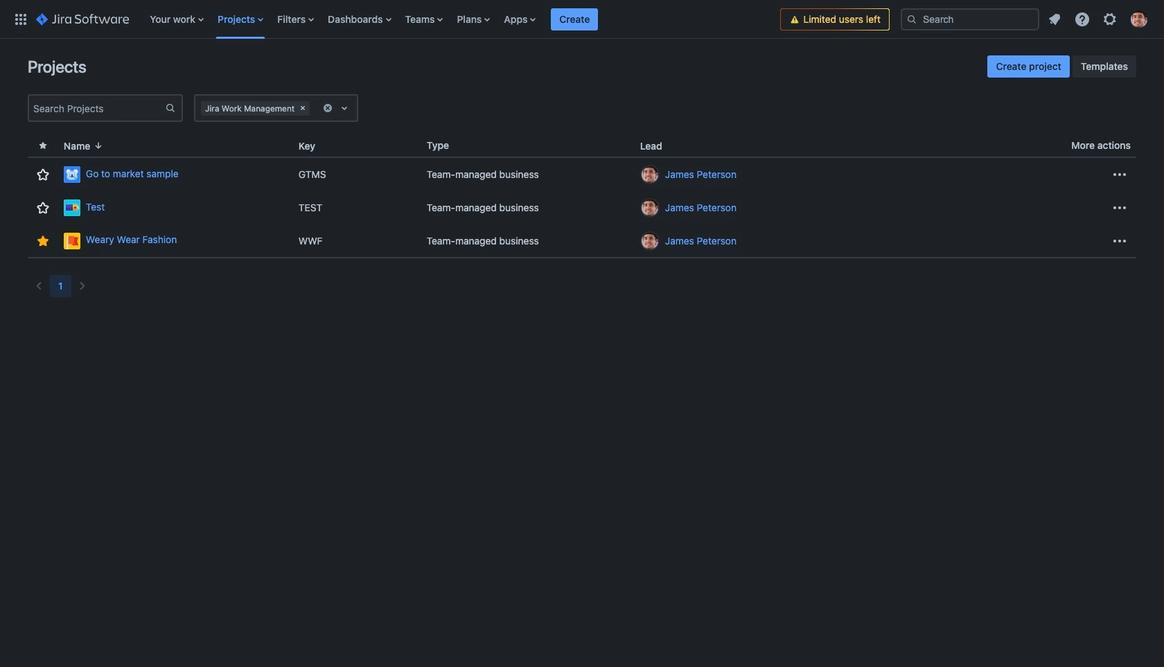 Task type: vqa. For each thing, say whether or not it's contained in the screenshot.
THE SEARCH field on the top right
yes



Task type: describe. For each thing, give the bounding box(es) containing it.
star weary wear fashion image
[[35, 232, 51, 249]]

Search field
[[901, 8, 1039, 30]]

star test image
[[35, 200, 51, 216]]

star go to market sample image
[[35, 166, 51, 183]]

2 more image from the top
[[1112, 200, 1128, 216]]

clear image
[[297, 103, 308, 114]]

open image
[[336, 100, 353, 116]]

search image
[[906, 14, 917, 25]]

your profile and settings image
[[1131, 11, 1148, 27]]

1 horizontal spatial list
[[1042, 7, 1156, 32]]

settings image
[[1102, 11, 1118, 27]]

Search Projects text field
[[29, 98, 165, 118]]

next image
[[74, 278, 90, 295]]

more image for star weary wear fashion image at the left top of page
[[1112, 232, 1128, 249]]

help image
[[1074, 11, 1091, 27]]

notifications image
[[1046, 11, 1063, 27]]



Task type: locate. For each thing, give the bounding box(es) containing it.
appswitcher icon image
[[12, 11, 29, 27]]

primary element
[[8, 0, 781, 38]]

3 more image from the top
[[1112, 232, 1128, 249]]

0 horizontal spatial list
[[143, 0, 781, 38]]

None search field
[[901, 8, 1039, 30]]

previous image
[[30, 278, 47, 295]]

1 more image from the top
[[1112, 166, 1128, 183]]

banner
[[0, 0, 1164, 39]]

more image
[[1112, 166, 1128, 183], [1112, 200, 1128, 216], [1112, 232, 1128, 249]]

group
[[988, 55, 1136, 78]]

1 vertical spatial more image
[[1112, 200, 1128, 216]]

list
[[143, 0, 781, 38], [1042, 7, 1156, 32]]

0 vertical spatial more image
[[1112, 166, 1128, 183]]

clear image
[[322, 103, 333, 114]]

list item
[[551, 0, 598, 38]]

more image for star go to market sample image
[[1112, 166, 1128, 183]]

2 vertical spatial more image
[[1112, 232, 1128, 249]]

jira software image
[[36, 11, 129, 27], [36, 11, 129, 27]]



